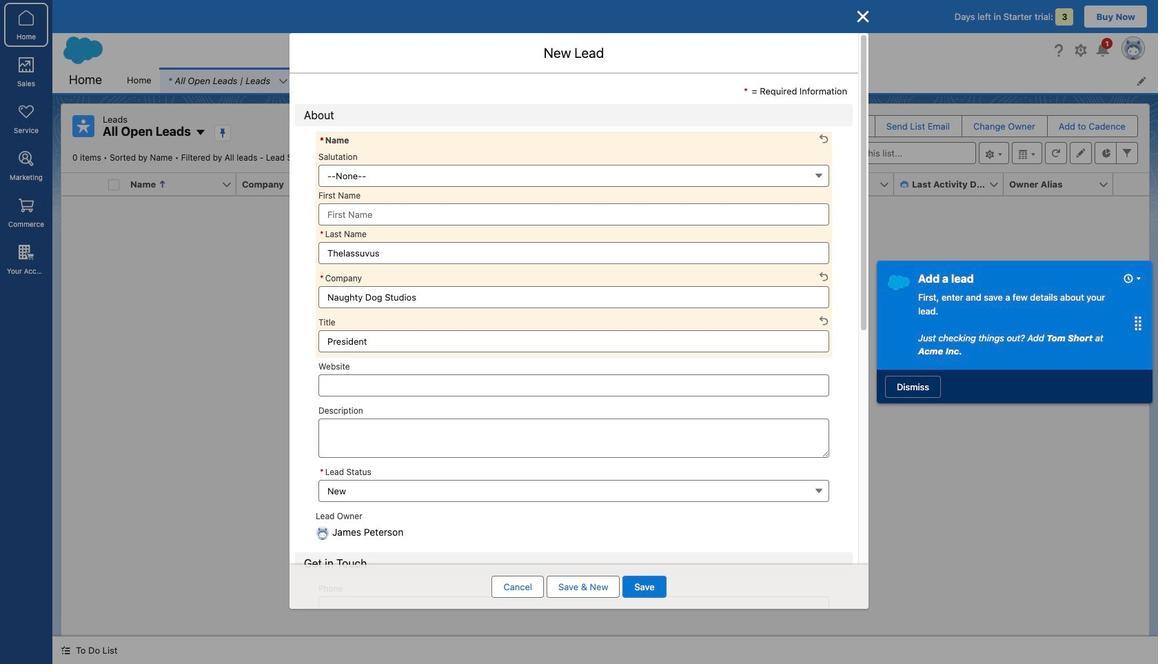 Task type: vqa. For each thing, say whether or not it's contained in the screenshot.
Email element
yes



Task type: describe. For each thing, give the bounding box(es) containing it.
cell inside all open leads|leads|list view element
[[103, 173, 125, 196]]

text default image inside last activity date element
[[900, 179, 910, 189]]

lead status element
[[675, 173, 793, 196]]

last activity date element
[[895, 173, 1012, 196]]

list view controls image
[[979, 142, 1010, 164]]

owner alias element
[[1004, 173, 1122, 196]]

company element
[[237, 173, 355, 196]]

Search All Open Leads list view. search field
[[811, 142, 977, 164]]

action element
[[1114, 173, 1150, 196]]

email element
[[566, 173, 683, 196]]

0 horizontal spatial text default image
[[61, 646, 70, 655]]

all open leads status
[[72, 152, 321, 163]]



Task type: locate. For each thing, give the bounding box(es) containing it.
2 vertical spatial text default image
[[61, 646, 70, 655]]

inverse image
[[855, 8, 872, 25]]

all open leads|leads|list view element
[[61, 103, 1150, 637]]

status
[[395, 322, 816, 487]]

created date element
[[785, 173, 903, 196]]

0 vertical spatial text default image
[[295, 76, 304, 85]]

2 horizontal spatial text default image
[[900, 179, 910, 189]]

1 horizontal spatial text default image
[[295, 76, 304, 85]]

item number element
[[61, 173, 103, 196]]

select list display image
[[1012, 142, 1043, 164]]

cell
[[103, 173, 125, 196]]

Lead Status - Current Selection: New button
[[319, 480, 830, 502]]

state/province element
[[346, 173, 464, 196]]

1 vertical spatial text default image
[[900, 179, 910, 189]]

None text field
[[319, 286, 830, 308], [319, 330, 830, 352], [319, 374, 830, 396], [319, 418, 830, 458], [319, 597, 830, 619], [319, 286, 830, 308], [319, 330, 830, 352], [319, 374, 830, 396], [319, 418, 830, 458], [319, 597, 830, 619]]

list
[[119, 68, 1159, 93]]

Salutation - Current Selection: --None-- button
[[319, 164, 830, 187]]

action image
[[1114, 173, 1150, 195]]

list item
[[160, 68, 310, 93]]

item number image
[[61, 173, 103, 195]]

text default image
[[295, 76, 304, 85], [900, 179, 910, 189], [61, 646, 70, 655]]

name element
[[125, 173, 245, 196]]

Last Name text field
[[319, 242, 830, 264]]

status inside all open leads|leads|list view element
[[395, 322, 816, 487]]

First Name text field
[[319, 203, 830, 225]]

phone element
[[456, 173, 574, 196]]



